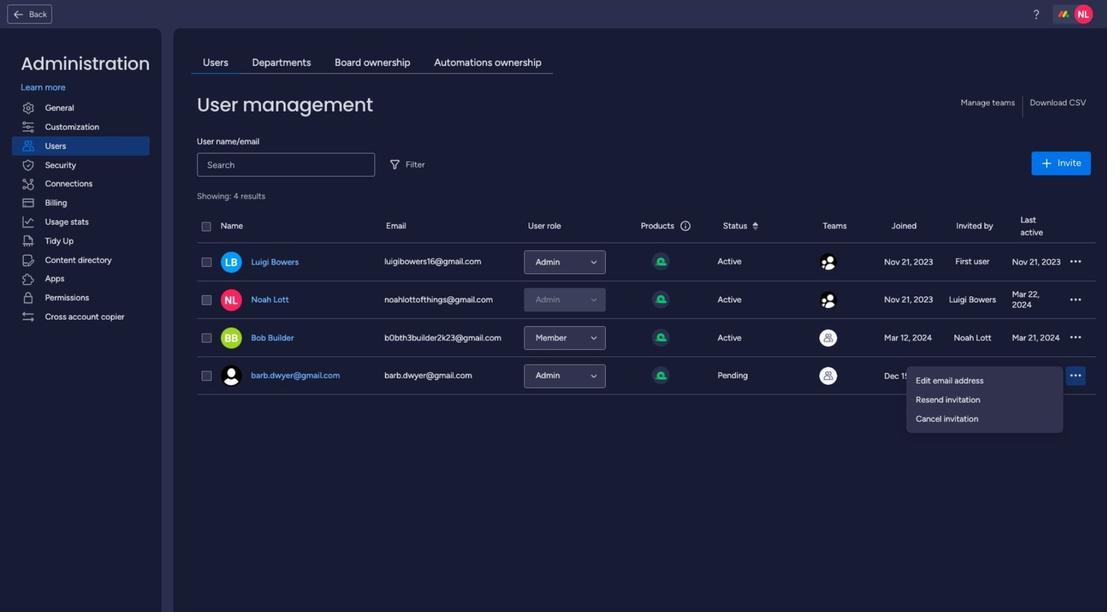 Task type: vqa. For each thing, say whether or not it's contained in the screenshot.
on inside 'Get your monday.com notifications directly on Slack'
no



Task type: locate. For each thing, give the bounding box(es) containing it.
0 vertical spatial add or edit team image
[[820, 254, 837, 271]]

v2 ellipsis image
[[1071, 257, 1081, 268], [1071, 295, 1081, 306], [1071, 371, 1081, 382]]

row
[[197, 210, 1096, 244], [197, 244, 1096, 282], [197, 282, 1096, 320], [197, 320, 1096, 358], [197, 358, 1096, 396]]

noah lott image
[[221, 290, 242, 311]]

3 row from the top
[[197, 282, 1096, 320]]

1 vertical spatial add or edit team image
[[820, 368, 837, 385]]

1 vertical spatial v2 ellipsis image
[[1071, 295, 1081, 306]]

1 add or edit team image from the top
[[820, 330, 837, 347]]

2 add or edit team image from the top
[[820, 292, 837, 309]]

0 vertical spatial add or edit team image
[[820, 330, 837, 347]]

0 vertical spatial v2 ellipsis image
[[1071, 257, 1081, 268]]

add or edit team image
[[820, 330, 837, 347], [820, 368, 837, 385]]

grid
[[197, 210, 1096, 601]]

2 add or edit team image from the top
[[820, 368, 837, 385]]

1 add or edit team image from the top
[[820, 254, 837, 271]]

add or edit team image
[[820, 254, 837, 271], [820, 292, 837, 309]]

add or edit team image for the luigi bowers image
[[820, 254, 837, 271]]

row group
[[197, 244, 1096, 396]]

1 v2 ellipsis image from the top
[[1071, 257, 1081, 268]]

2 v2 ellipsis image from the top
[[1071, 295, 1081, 306]]

bob builder image
[[221, 328, 242, 349]]

2 vertical spatial v2 ellipsis image
[[1071, 371, 1081, 382]]

1 vertical spatial add or edit team image
[[820, 292, 837, 309]]

4 row from the top
[[197, 320, 1096, 358]]

1 row from the top
[[197, 210, 1096, 244]]

v2 ellipsis image for 3rd row from the top of the page
[[1071, 295, 1081, 306]]

v2 ellipsis image for 2nd row from the top
[[1071, 257, 1081, 268]]

luigi bowers image
[[221, 252, 242, 273]]



Task type: describe. For each thing, give the bounding box(es) containing it.
help image
[[1031, 8, 1043, 20]]

add or edit team image for noah lott image
[[820, 292, 837, 309]]

add or edit team image for bob builder icon on the bottom of the page
[[820, 330, 837, 347]]

noah lott image
[[1075, 5, 1094, 24]]

5 row from the top
[[197, 358, 1096, 396]]

back to workspace image
[[13, 8, 24, 20]]

barb.dwyer@gmail.com image
[[221, 366, 242, 387]]

2 row from the top
[[197, 244, 1096, 282]]

add or edit team image for barb.dwyer@gmail.com image
[[820, 368, 837, 385]]

3 v2 ellipsis image from the top
[[1071, 371, 1081, 382]]

Search text field
[[197, 153, 375, 177]]

v2 ellipsis image
[[1071, 333, 1081, 344]]



